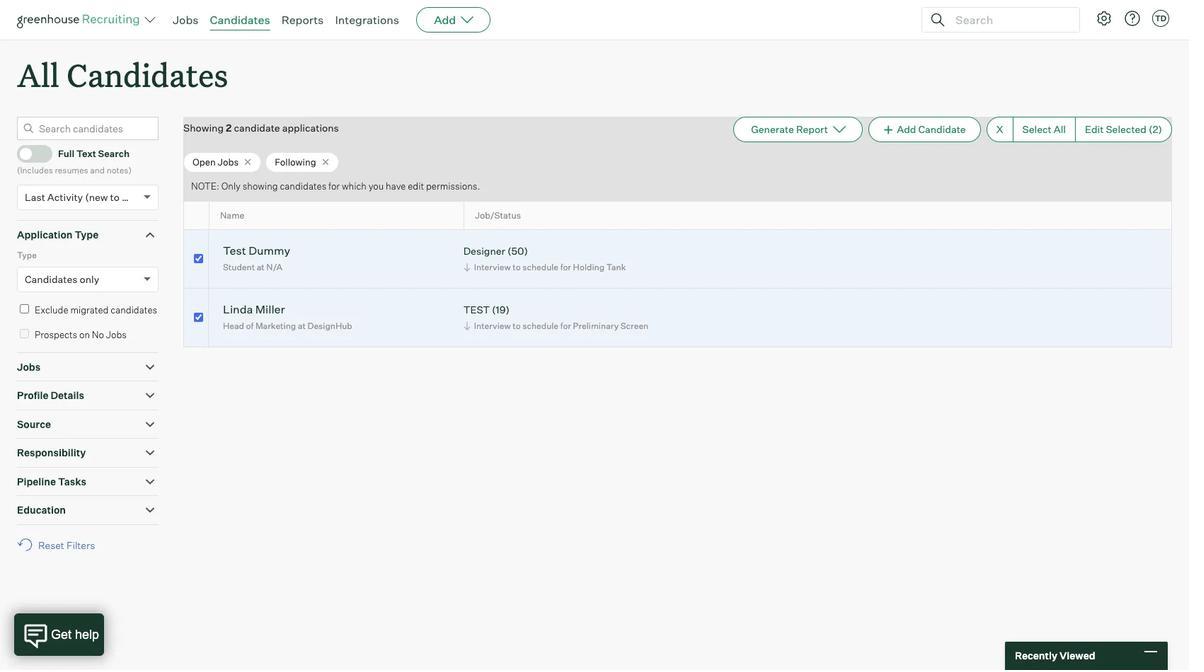 Task type: locate. For each thing, give the bounding box(es) containing it.
of
[[246, 321, 254, 331]]

applications
[[282, 122, 339, 134]]

at
[[257, 262, 265, 272], [298, 321, 306, 331]]

all
[[17, 54, 59, 96], [1054, 123, 1066, 135]]

select all
[[1022, 123, 1066, 135]]

filters
[[66, 539, 95, 551]]

2 vertical spatial candidates
[[25, 273, 77, 285]]

schedule down the (50)
[[523, 262, 559, 272]]

interview to schedule for preliminary screen link
[[461, 319, 652, 333]]

test dummy link
[[223, 244, 290, 260]]

viewed
[[1060, 650, 1095, 662]]

1 vertical spatial add
[[897, 123, 916, 135]]

for left which
[[328, 181, 340, 192]]

to for linda miller
[[513, 321, 521, 331]]

None checkbox
[[194, 313, 203, 322]]

marketing
[[255, 321, 296, 331]]

migrated
[[70, 304, 109, 315]]

0 vertical spatial at
[[257, 262, 265, 272]]

interview inside test (19) interview to schedule for preliminary screen
[[474, 321, 511, 331]]

interview for test dummy
[[474, 262, 511, 272]]

at inside linda miller head of marketing at designhub
[[298, 321, 306, 331]]

edit
[[1085, 123, 1104, 135]]

interview down designer
[[474, 262, 511, 272]]

type down application
[[17, 250, 37, 261]]

head
[[223, 321, 244, 331]]

only
[[80, 273, 99, 285]]

0 horizontal spatial type
[[17, 250, 37, 261]]

1 horizontal spatial type
[[75, 228, 99, 240]]

0 horizontal spatial all
[[17, 54, 59, 96]]

schedule left preliminary on the top of page
[[523, 321, 559, 331]]

jobs left "candidates" link
[[173, 13, 199, 27]]

screen
[[621, 321, 649, 331]]

recently
[[1015, 650, 1058, 662]]

add candidate link
[[868, 117, 981, 142]]

preliminary
[[573, 321, 619, 331]]

Search text field
[[952, 10, 1067, 30]]

candidates
[[280, 181, 326, 192], [111, 304, 157, 315]]

interview inside designer (50) interview to schedule for holding tank
[[474, 262, 511, 272]]

add for add candidate
[[897, 123, 916, 135]]

tasks
[[58, 475, 86, 487]]

interview down (19)
[[474, 321, 511, 331]]

2 vertical spatial to
[[513, 321, 521, 331]]

interview
[[474, 262, 511, 272], [474, 321, 511, 331]]

schedule inside test (19) interview to schedule for preliminary screen
[[523, 321, 559, 331]]

and
[[90, 165, 105, 176]]

application
[[17, 228, 73, 240]]

0 vertical spatial candidates
[[210, 13, 270, 27]]

edit selected (2) link
[[1075, 117, 1172, 142]]

to for test dummy
[[513, 262, 521, 272]]

showing
[[243, 181, 278, 192]]

add inside popup button
[[434, 13, 456, 27]]

2 interview from the top
[[474, 321, 511, 331]]

designer
[[463, 245, 505, 257]]

0 horizontal spatial candidates
[[111, 304, 157, 315]]

0 vertical spatial type
[[75, 228, 99, 240]]

selected
[[1106, 123, 1147, 135]]

1 vertical spatial to
[[513, 262, 521, 272]]

1 schedule from the top
[[523, 262, 559, 272]]

exclude
[[35, 304, 68, 315]]

generate report button
[[734, 117, 863, 142]]

1 horizontal spatial at
[[298, 321, 306, 331]]

notes)
[[107, 165, 132, 176]]

1 vertical spatial for
[[560, 262, 571, 272]]

1 vertical spatial interview
[[474, 321, 511, 331]]

to left old)
[[110, 191, 120, 203]]

for inside designer (50) interview to schedule for holding tank
[[560, 262, 571, 272]]

0 horizontal spatial add
[[434, 13, 456, 27]]

at left n/a
[[257, 262, 265, 272]]

1 horizontal spatial candidates
[[280, 181, 326, 192]]

miller
[[255, 303, 285, 317]]

pipeline
[[17, 475, 56, 487]]

2 schedule from the top
[[523, 321, 559, 331]]

1 vertical spatial schedule
[[523, 321, 559, 331]]

at right marketing
[[298, 321, 306, 331]]

linda miller head of marketing at designhub
[[223, 303, 352, 331]]

1 interview from the top
[[474, 262, 511, 272]]

configure image
[[1096, 10, 1113, 27]]

1 horizontal spatial all
[[1054, 123, 1066, 135]]

generate
[[751, 123, 794, 135]]

1 vertical spatial all
[[1054, 123, 1066, 135]]

0 vertical spatial schedule
[[523, 262, 559, 272]]

all down greenhouse recruiting "image"
[[17, 54, 59, 96]]

to down interview to schedule for holding tank link
[[513, 321, 521, 331]]

jobs right no at the left of page
[[106, 329, 127, 341]]

linda miller link
[[223, 303, 285, 319]]

reset filters
[[38, 539, 95, 551]]

candidates down jobs link
[[67, 54, 228, 96]]

interview to schedule for holding tank link
[[461, 260, 630, 274]]

for
[[328, 181, 340, 192], [560, 262, 571, 272], [560, 321, 571, 331]]

candidates right jobs link
[[210, 13, 270, 27]]

reports
[[281, 13, 324, 27]]

1 vertical spatial candidates
[[111, 304, 157, 315]]

type
[[75, 228, 99, 240], [17, 250, 37, 261]]

0 vertical spatial candidates
[[280, 181, 326, 192]]

None checkbox
[[194, 254, 203, 263]]

0 vertical spatial add
[[434, 13, 456, 27]]

candidates up exclude
[[25, 273, 77, 285]]

add
[[434, 13, 456, 27], [897, 123, 916, 135]]

for inside test (19) interview to schedule for preliminary screen
[[560, 321, 571, 331]]

jobs
[[173, 13, 199, 27], [218, 156, 239, 168], [106, 329, 127, 341], [17, 361, 41, 373]]

candidates
[[210, 13, 270, 27], [67, 54, 228, 96], [25, 273, 77, 285]]

type down last activity (new to old)
[[75, 228, 99, 240]]

add candidate
[[897, 123, 966, 135]]

schedule for linda miller
[[523, 321, 559, 331]]

dummy
[[249, 244, 290, 258]]

profile details
[[17, 389, 84, 401]]

to inside designer (50) interview to schedule for holding tank
[[513, 262, 521, 272]]

which
[[342, 181, 367, 192]]

2 vertical spatial for
[[560, 321, 571, 331]]

2
[[226, 122, 232, 134]]

candidates right migrated
[[111, 304, 157, 315]]

for left holding on the top of the page
[[560, 262, 571, 272]]

(new
[[85, 191, 108, 203]]

recently viewed
[[1015, 650, 1095, 662]]

candidates down following
[[280, 181, 326, 192]]

checkmark image
[[23, 148, 34, 158]]

all right select
[[1054, 123, 1066, 135]]

reports link
[[281, 13, 324, 27]]

to inside test (19) interview to schedule for preliminary screen
[[513, 321, 521, 331]]

td button
[[1152, 10, 1169, 27]]

1 horizontal spatial add
[[897, 123, 916, 135]]

schedule inside designer (50) interview to schedule for holding tank
[[523, 262, 559, 272]]

to down the (50)
[[513, 262, 521, 272]]

0 vertical spatial interview
[[474, 262, 511, 272]]

(2)
[[1149, 123, 1162, 135]]

(19)
[[492, 304, 510, 316]]

candidates inside "type" element
[[25, 273, 77, 285]]

0 horizontal spatial at
[[257, 262, 265, 272]]

0 vertical spatial all
[[17, 54, 59, 96]]

n/a
[[266, 262, 282, 272]]

1 vertical spatial at
[[298, 321, 306, 331]]

designer (50) interview to schedule for holding tank
[[463, 245, 626, 272]]

for left preliminary on the top of page
[[560, 321, 571, 331]]

jobs up profile
[[17, 361, 41, 373]]



Task type: vqa. For each thing, say whether or not it's contained in the screenshot.
the Actions
no



Task type: describe. For each thing, give the bounding box(es) containing it.
reset
[[38, 539, 64, 551]]

Prospects on No Jobs checkbox
[[20, 329, 29, 338]]

generate report
[[751, 123, 828, 135]]

td
[[1155, 13, 1167, 23]]

responsibility
[[17, 447, 86, 459]]

full
[[58, 148, 74, 159]]

add for add
[[434, 13, 456, 27]]

old)
[[122, 191, 140, 203]]

search
[[98, 148, 130, 159]]

jobs link
[[173, 13, 199, 27]]

open
[[193, 156, 216, 168]]

prospects
[[35, 329, 77, 341]]

tank
[[606, 262, 626, 272]]

type element
[[17, 249, 159, 302]]

candidate
[[918, 123, 966, 135]]

only
[[221, 181, 241, 192]]

education
[[17, 504, 66, 516]]

greenhouse recruiting image
[[17, 11, 144, 28]]

activity
[[47, 191, 83, 203]]

linda
[[223, 303, 253, 317]]

text
[[76, 148, 96, 159]]

profile
[[17, 389, 48, 401]]

candidates only option
[[25, 273, 99, 285]]

note: only showing candidates for which you have edit permissions.
[[191, 181, 480, 192]]

source
[[17, 418, 51, 430]]

name
[[220, 210, 244, 221]]

permissions.
[[426, 181, 480, 192]]

integrations
[[335, 13, 399, 27]]

holding
[[573, 262, 605, 272]]

report
[[796, 123, 828, 135]]

last activity (new to old) option
[[25, 191, 140, 203]]

note:
[[191, 181, 219, 192]]

edit
[[408, 181, 424, 192]]

0 vertical spatial to
[[110, 191, 120, 203]]

designhub
[[308, 321, 352, 331]]

candidate reports are now available! apply filters and select "view in app" element
[[734, 117, 863, 142]]

Search candidates field
[[17, 117, 159, 140]]

all candidates
[[17, 54, 228, 96]]

all inside select all link
[[1054, 123, 1066, 135]]

candidates for candidates only
[[25, 273, 77, 285]]

no
[[92, 329, 104, 341]]

pipeline tasks
[[17, 475, 86, 487]]

(50)
[[507, 245, 528, 257]]

resumes
[[55, 165, 88, 176]]

Exclude migrated candidates checkbox
[[20, 304, 29, 313]]

integrations link
[[335, 13, 399, 27]]

candidates link
[[210, 13, 270, 27]]

on
[[79, 329, 90, 341]]

open jobs
[[193, 156, 239, 168]]

0 vertical spatial for
[[328, 181, 340, 192]]

test (19) interview to schedule for preliminary screen
[[463, 304, 649, 331]]

job/status
[[475, 210, 521, 221]]

reset filters button
[[17, 532, 102, 558]]

showing 2 candidate applications
[[183, 122, 339, 134]]

select
[[1022, 123, 1052, 135]]

test
[[223, 244, 246, 258]]

candidates only
[[25, 273, 99, 285]]

candidates for candidates
[[210, 13, 270, 27]]

(includes
[[17, 165, 53, 176]]

have
[[386, 181, 406, 192]]

interview for linda miller
[[474, 321, 511, 331]]

exclude migrated candidates
[[35, 304, 157, 315]]

student
[[223, 262, 255, 272]]

showing
[[183, 122, 224, 134]]

last
[[25, 191, 45, 203]]

1 vertical spatial type
[[17, 250, 37, 261]]

jobs right 'open'
[[218, 156, 239, 168]]

prospects on no jobs
[[35, 329, 127, 341]]

td button
[[1150, 7, 1172, 30]]

add button
[[416, 7, 491, 33]]

candidate
[[234, 122, 280, 134]]

last activity (new to old)
[[25, 191, 140, 203]]

at inside test dummy student at n/a
[[257, 262, 265, 272]]

full text search (includes resumes and notes)
[[17, 148, 132, 176]]

for for miller
[[560, 321, 571, 331]]

for for dummy
[[560, 262, 571, 272]]

select all link
[[1013, 117, 1075, 142]]

edit selected (2)
[[1085, 123, 1162, 135]]

test
[[463, 304, 490, 316]]

you
[[369, 181, 384, 192]]

details
[[51, 389, 84, 401]]

x link
[[987, 117, 1013, 142]]

following
[[275, 156, 316, 168]]

schedule for test dummy
[[523, 262, 559, 272]]

1 vertical spatial candidates
[[67, 54, 228, 96]]



